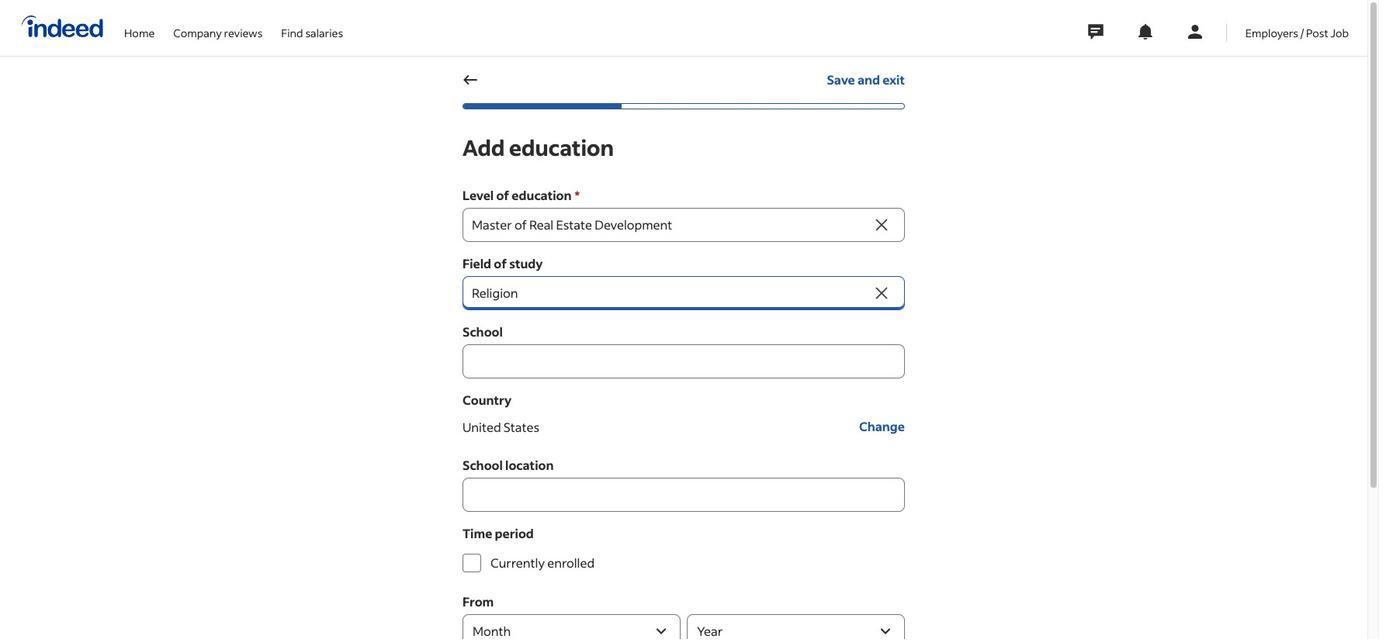 Task type: describe. For each thing, give the bounding box(es) containing it.
exit
[[883, 71, 905, 88]]

company reviews
[[173, 25, 263, 40]]

Currently enrolled checkbox
[[463, 554, 481, 573]]

employers / post job link
[[1246, 0, 1349, 53]]

change button
[[859, 410, 905, 444]]

School location field
[[463, 478, 905, 512]]

field
[[463, 255, 491, 272]]

progress progress bar
[[463, 103, 905, 109]]

currently enrolled
[[491, 555, 595, 571]]

salaries
[[305, 25, 343, 40]]

company
[[173, 25, 222, 40]]

period
[[495, 525, 534, 542]]

1 vertical spatial education
[[512, 187, 572, 203]]

enrolled
[[547, 555, 595, 571]]

progress image
[[463, 104, 622, 109]]

company reviews link
[[173, 0, 263, 53]]

reviews
[[224, 25, 263, 40]]

find salaries
[[281, 25, 343, 40]]

and
[[858, 71, 880, 88]]

school for school location
[[463, 457, 503, 473]]

0 vertical spatial education
[[509, 134, 614, 161]]

post
[[1306, 25, 1329, 40]]

*
[[575, 187, 580, 203]]

from
[[463, 594, 494, 610]]

currently
[[491, 555, 545, 571]]

Field of study field
[[463, 276, 871, 310]]

school for school
[[463, 324, 503, 340]]

job
[[1331, 25, 1349, 40]]

find salaries link
[[281, 0, 343, 53]]

country
[[463, 392, 512, 408]]

find
[[281, 25, 303, 40]]

add
[[463, 134, 505, 161]]

add education
[[463, 134, 614, 161]]



Task type: locate. For each thing, give the bounding box(es) containing it.
education down progress image
[[509, 134, 614, 161]]

study
[[509, 255, 543, 272]]

location
[[505, 457, 554, 473]]

0 vertical spatial of
[[496, 187, 509, 203]]

field of study
[[463, 255, 543, 272]]

school up country
[[463, 324, 503, 340]]

school down united
[[463, 457, 503, 473]]

time period
[[463, 525, 534, 542]]

home link
[[124, 0, 155, 53]]

employers / post job
[[1246, 25, 1349, 40]]

add education element
[[463, 134, 917, 640]]

of for study
[[494, 255, 507, 272]]

school
[[463, 324, 503, 340], [463, 457, 503, 473]]

school location
[[463, 457, 554, 473]]

None field
[[463, 208, 871, 242]]

none field inside add education 'element'
[[463, 208, 871, 242]]

1 vertical spatial of
[[494, 255, 507, 272]]

save
[[827, 71, 855, 88]]

of right the level
[[496, 187, 509, 203]]

save and exit
[[827, 71, 905, 88]]

united states
[[463, 419, 540, 435]]

School field
[[463, 345, 905, 379]]

change
[[859, 418, 905, 435]]

/
[[1301, 25, 1304, 40]]

education
[[509, 134, 614, 161], [512, 187, 572, 203]]

employers
[[1246, 25, 1299, 40]]

of
[[496, 187, 509, 203], [494, 255, 507, 272]]

education left *
[[512, 187, 572, 203]]

united
[[463, 419, 501, 435]]

states
[[504, 419, 540, 435]]

2 school from the top
[[463, 457, 503, 473]]

save and exit link
[[827, 63, 905, 97]]

0 vertical spatial school
[[463, 324, 503, 340]]

of for education
[[496, 187, 509, 203]]

level of education *
[[463, 187, 580, 203]]

1 school from the top
[[463, 324, 503, 340]]

level
[[463, 187, 494, 203]]

of right field
[[494, 255, 507, 272]]

home
[[124, 25, 155, 40]]

time
[[463, 525, 492, 542]]

1 vertical spatial school
[[463, 457, 503, 473]]



